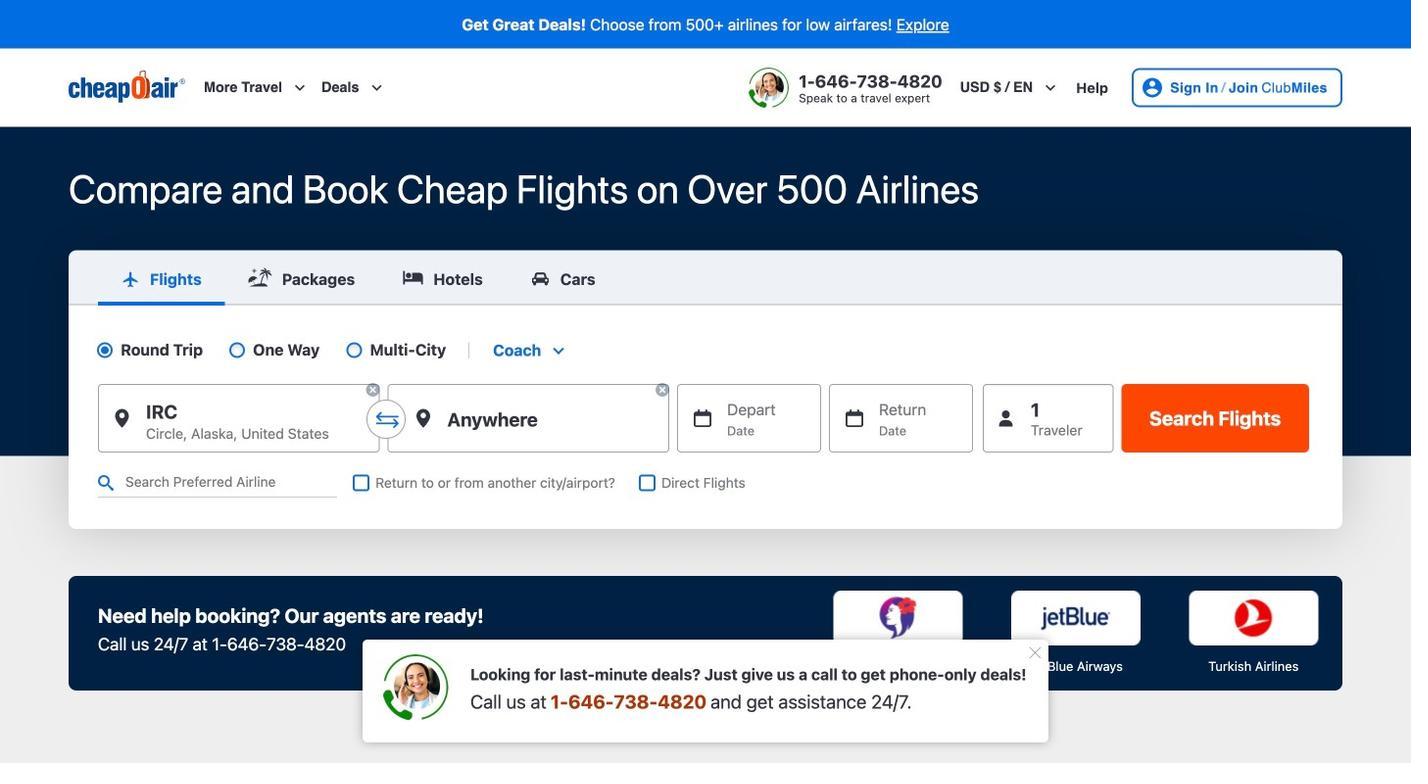 Task type: describe. For each thing, give the bounding box(es) containing it.
search image
[[98, 475, 114, 491]]

call us at1-646-738-4820 image
[[382, 655, 448, 721]]

jetblue airways image
[[1011, 591, 1141, 646]]

turkish airlines image
[[1189, 591, 1318, 646]]

Search Preferred Airline text field
[[98, 469, 337, 498]]

2 clear field image from the left
[[655, 382, 670, 398]]

cookie consent banner dialog
[[0, 673, 1411, 763]]



Task type: locate. For each thing, give the bounding box(es) containing it.
hawaiian airlines image
[[833, 591, 963, 646]]

1 horizontal spatial clear field image
[[655, 382, 670, 398]]

search widget tabs tab list
[[69, 250, 1343, 306]]

form
[[69, 250, 1343, 529]]

clear field image
[[365, 382, 381, 398], [655, 382, 670, 398]]

speak to a travel expert image
[[748, 67, 789, 108]]

None search field
[[0, 127, 1411, 763]]

None field
[[485, 341, 570, 360]]

None button
[[1121, 384, 1309, 453]]

1 clear field image from the left
[[365, 382, 381, 398]]

0 horizontal spatial clear field image
[[365, 382, 381, 398]]



